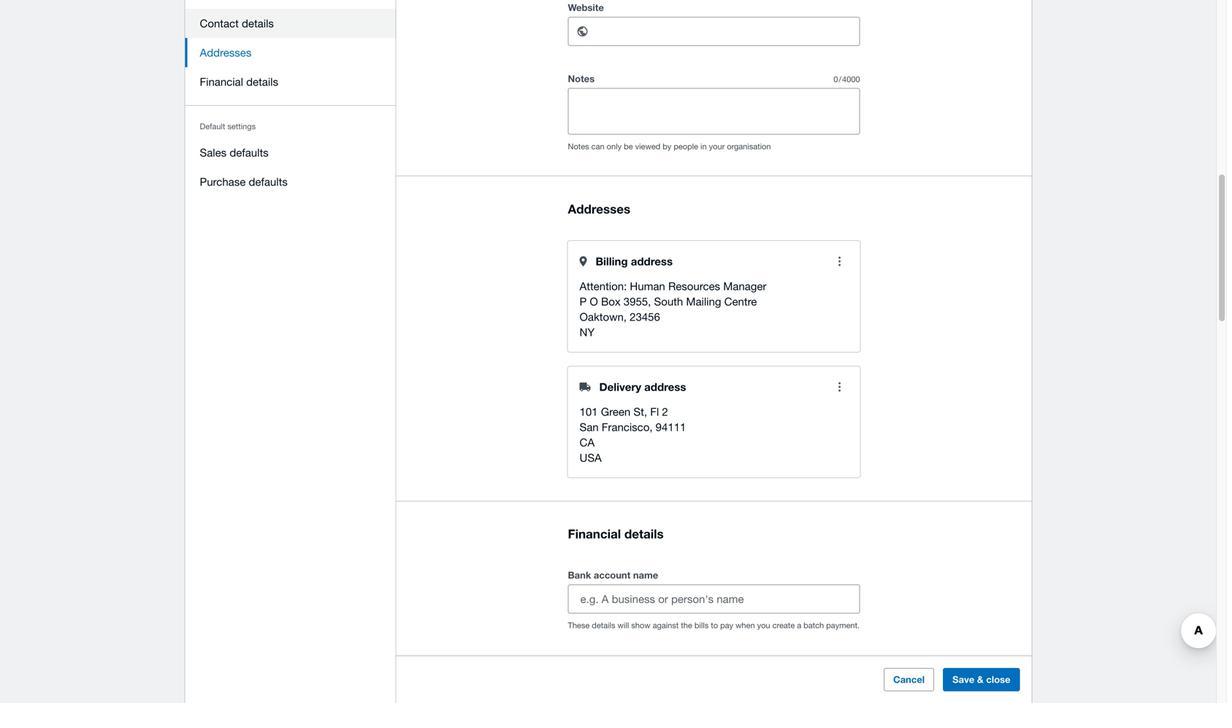 Task type: locate. For each thing, give the bounding box(es) containing it.
details inside financial details link
[[246, 75, 278, 88]]

p
[[580, 295, 587, 308]]

addresses
[[200, 46, 252, 59], [568, 201, 630, 216]]

address for billing address
[[631, 255, 673, 268]]

contact
[[200, 17, 239, 30]]

1 address option image from the top
[[825, 247, 854, 276]]

2 notes from the top
[[568, 142, 589, 151]]

1 vertical spatial defaults
[[249, 175, 288, 188]]

financial details
[[200, 75, 278, 88], [568, 527, 664, 541]]

contact details
[[200, 17, 274, 30]]

0 vertical spatial financial details
[[200, 75, 278, 88]]

defaults for purchase defaults
[[249, 175, 288, 188]]

0 vertical spatial address
[[631, 255, 673, 268]]

south
[[654, 295, 683, 308]]

financial details up bank account name
[[568, 527, 664, 541]]

cancel button
[[884, 668, 934, 692]]

notes
[[568, 73, 595, 85], [568, 142, 589, 151]]

bills
[[694, 621, 709, 630]]

1 horizontal spatial addresses
[[568, 201, 630, 216]]

details inside the contact details link
[[242, 17, 274, 30]]

ca
[[580, 436, 595, 449]]

details
[[242, 17, 274, 30], [246, 75, 278, 88], [624, 527, 664, 541], [592, 621, 615, 630]]

in
[[700, 142, 707, 151]]

details up name
[[624, 527, 664, 541]]

account
[[594, 570, 631, 581]]

be
[[624, 142, 633, 151]]

o
[[590, 295, 598, 308]]

1 horizontal spatial financial details
[[568, 527, 664, 541]]

1 vertical spatial financial details
[[568, 527, 664, 541]]

2
[[662, 405, 668, 418]]

defaults down the sales defaults link
[[249, 175, 288, 188]]

francisco,
[[602, 421, 653, 433]]

1 vertical spatial financial
[[568, 527, 621, 541]]

0 vertical spatial financial
[[200, 75, 243, 88]]

can
[[591, 142, 604, 151]]

these details will show against the bills to pay when you create a batch payment.
[[568, 621, 860, 630]]

notes can only be viewed by people in your organisation
[[568, 142, 771, 151]]

1 vertical spatial address
[[644, 380, 686, 394]]

details right contact
[[242, 17, 274, 30]]

manager
[[723, 280, 766, 292]]

default settings
[[200, 122, 256, 131]]

a
[[797, 621, 801, 630]]

billing
[[596, 255, 628, 268]]

0 horizontal spatial addresses
[[200, 46, 252, 59]]

0 vertical spatial defaults
[[230, 146, 269, 159]]

1 vertical spatial notes
[[568, 142, 589, 151]]

defaults down settings
[[230, 146, 269, 159]]

notes for notes
[[568, 73, 595, 85]]

notes for notes can only be viewed by people in your organisation
[[568, 142, 589, 151]]

financial up "default settings"
[[200, 75, 243, 88]]

organisation
[[727, 142, 771, 151]]

only
[[607, 142, 622, 151]]

1 notes from the top
[[568, 73, 595, 85]]

101 green st, fl 2 san francisco, 94111 ca usa
[[580, 405, 686, 464]]

viewed
[[635, 142, 660, 151]]

delivery
[[599, 380, 641, 394]]

notes up can
[[568, 73, 595, 85]]

contact details link
[[185, 9, 396, 38]]

0 vertical spatial notes
[[568, 73, 595, 85]]

address
[[631, 255, 673, 268], [644, 380, 686, 394]]

details down the addresses link
[[246, 75, 278, 88]]

financial up bank in the bottom of the page
[[568, 527, 621, 541]]

save & close
[[952, 674, 1011, 685]]

purchase defaults
[[200, 175, 288, 188]]

group
[[568, 655, 860, 702]]

st,
[[634, 405, 647, 418]]

notes left can
[[568, 142, 589, 151]]

1 vertical spatial addresses
[[568, 201, 630, 216]]

0 vertical spatial address option image
[[825, 247, 854, 276]]

address up human
[[631, 255, 673, 268]]

0 vertical spatial addresses
[[200, 46, 252, 59]]

2 address option image from the top
[[825, 372, 854, 402]]

financial details up settings
[[200, 75, 278, 88]]

address option image for delivery address
[[825, 372, 854, 402]]

address up 2 on the right
[[644, 380, 686, 394]]

addresses down contact
[[200, 46, 252, 59]]

&
[[977, 674, 984, 685]]

billing address
[[596, 255, 673, 268]]

1 vertical spatial address option image
[[825, 372, 854, 402]]

the
[[681, 621, 692, 630]]

addresses up billing
[[568, 201, 630, 216]]

defaults
[[230, 146, 269, 159], [249, 175, 288, 188]]

address option image
[[825, 247, 854, 276], [825, 372, 854, 402]]

to
[[711, 621, 718, 630]]

Bank account name field
[[569, 586, 859, 613]]

default
[[200, 122, 225, 131]]

pay
[[720, 621, 733, 630]]

0 horizontal spatial financial details
[[200, 75, 278, 88]]

menu
[[185, 0, 396, 205]]

save & close button
[[943, 668, 1020, 692]]

defaults for sales defaults
[[230, 146, 269, 159]]

0 horizontal spatial financial
[[200, 75, 243, 88]]

financial
[[200, 75, 243, 88], [568, 527, 621, 541]]

0
[[834, 75, 838, 84]]

when
[[736, 621, 755, 630]]

oaktown,
[[580, 310, 627, 323]]



Task type: vqa. For each thing, say whether or not it's contained in the screenshot.
can
yes



Task type: describe. For each thing, give the bounding box(es) containing it.
fl
[[650, 405, 659, 418]]

1 horizontal spatial financial
[[568, 527, 621, 541]]

batch
[[804, 621, 824, 630]]

details left will
[[592, 621, 615, 630]]

23456
[[630, 310, 660, 323]]

address for delivery address
[[644, 380, 686, 394]]

3955,
[[624, 295, 651, 308]]

sales defaults link
[[185, 138, 396, 167]]

purchase defaults link
[[185, 167, 396, 196]]

san
[[580, 421, 599, 433]]

save
[[952, 674, 974, 685]]

financial details inside menu
[[200, 75, 278, 88]]

you
[[757, 621, 770, 630]]

payment.
[[826, 621, 860, 630]]

attention: human resources manager p o box 3955, south mailing centre oaktown, 23456 ny
[[580, 280, 766, 338]]

101
[[580, 405, 598, 418]]

financial details link
[[185, 67, 396, 96]]

settings
[[227, 122, 256, 131]]

shipping address icon image
[[580, 383, 591, 391]]

usa
[[580, 451, 602, 464]]

billing address icon image
[[580, 256, 587, 267]]

4000
[[842, 75, 860, 84]]

these
[[568, 621, 590, 630]]

against
[[653, 621, 679, 630]]

resources
[[668, 280, 720, 292]]

sales
[[200, 146, 227, 159]]

addresses link
[[185, 38, 396, 67]]

people
[[674, 142, 698, 151]]

delivery address
[[599, 380, 686, 394]]

show
[[631, 621, 650, 630]]

0 / 4000
[[834, 75, 860, 84]]

your
[[709, 142, 725, 151]]

human
[[630, 280, 665, 292]]

website
[[568, 2, 604, 13]]

by
[[663, 142, 671, 151]]

close
[[986, 674, 1011, 685]]

green
[[601, 405, 631, 418]]

/
[[839, 75, 841, 84]]

purchase
[[200, 175, 246, 188]]

centre
[[724, 295, 757, 308]]

bank account name
[[568, 570, 658, 581]]

name
[[633, 570, 658, 581]]

94111
[[656, 421, 686, 433]]

bank
[[568, 570, 591, 581]]

Website text field
[[603, 18, 859, 45]]

box
[[601, 295, 621, 308]]

cancel
[[893, 674, 925, 685]]

mailing
[[686, 295, 721, 308]]

ny
[[580, 326, 595, 338]]

attention:
[[580, 280, 627, 292]]

financial inside financial details link
[[200, 75, 243, 88]]

Notes text field
[[569, 89, 859, 134]]

address option image for billing address
[[825, 247, 854, 276]]

will
[[618, 621, 629, 630]]

menu containing contact details
[[185, 0, 396, 205]]

create
[[772, 621, 795, 630]]

sales defaults
[[200, 146, 269, 159]]



